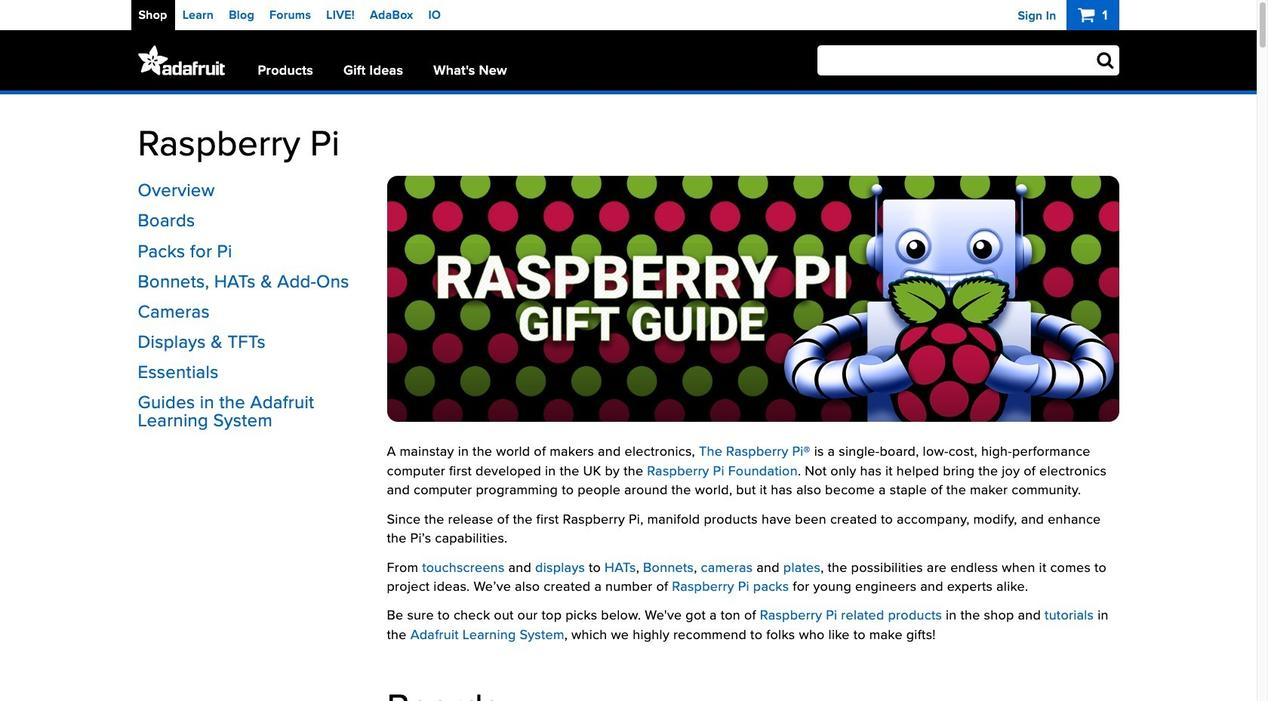Task type: vqa. For each thing, say whether or not it's contained in the screenshot.
Gift Ideas
no



Task type: describe. For each thing, give the bounding box(es) containing it.
adafruit logo image
[[138, 45, 225, 75]]

search image
[[1097, 51, 1114, 69]]

in front of a black background with red and green polka dots stands a smiling adabot, adafruit's blue robot friend. adabot is holding the raspberry pi logo. to adabot's left "raspberry pi gift guide" in white font image
[[387, 176, 1119, 422]]



Task type: locate. For each thing, give the bounding box(es) containing it.
None text field
[[817, 45, 1119, 75]]

None search field
[[792, 45, 1119, 75]]

shopping cart image
[[1078, 6, 1099, 24]]

main content
[[138, 94, 1119, 701]]



